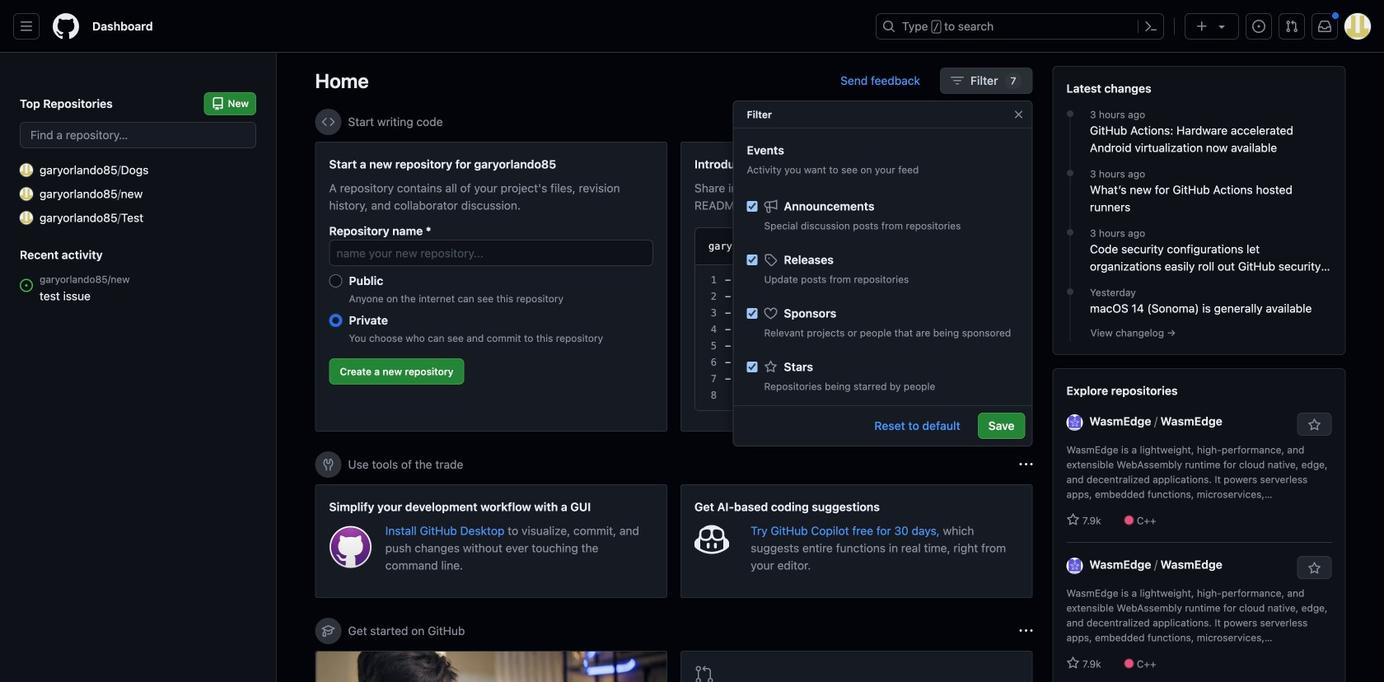 Task type: vqa. For each thing, say whether or not it's contained in the screenshot.
Get AI-based coding suggestions element
yes



Task type: locate. For each thing, give the bounding box(es) containing it.
None checkbox
[[747, 201, 758, 212]]

dot fill image
[[1064, 107, 1077, 120], [1064, 167, 1077, 180], [1064, 226, 1077, 239]]

close menu image
[[1013, 108, 1026, 121]]

1 vertical spatial dot fill image
[[1064, 167, 1077, 180]]

explore element
[[1053, 66, 1347, 683]]

0 horizontal spatial star image
[[765, 361, 778, 374]]

0 vertical spatial dot fill image
[[1064, 107, 1077, 120]]

filter image
[[951, 74, 964, 87]]

None radio
[[329, 314, 343, 327]]

none submit inside the introduce yourself with a profile readme element
[[952, 235, 1005, 258]]

simplify your development workflow with a gui element
[[315, 485, 668, 598]]

2 vertical spatial dot fill image
[[1064, 226, 1077, 239]]

introduce yourself with a profile readme element
[[681, 142, 1033, 432]]

start a new repository element
[[315, 142, 668, 432]]

1 dot fill image from the top
[[1064, 107, 1077, 120]]

0 vertical spatial why am i seeing this? image
[[1020, 458, 1033, 472]]

0 vertical spatial git pull request image
[[1286, 20, 1299, 33]]

star image up @wasmedge profile icon
[[1067, 514, 1080, 527]]

what is github? image
[[316, 652, 667, 683]]

explore repositories navigation
[[1053, 368, 1347, 683]]

0 vertical spatial star image
[[765, 361, 778, 374]]

star this repository image for @wasmedge profile icon
[[1309, 562, 1322, 575]]

star this repository image
[[1309, 419, 1322, 432], [1309, 562, 1322, 575]]

None submit
[[952, 235, 1005, 258]]

name your new repository... text field
[[329, 240, 654, 266]]

homepage image
[[53, 13, 79, 40]]

2 star this repository image from the top
[[1309, 562, 1322, 575]]

menu
[[734, 185, 1033, 621]]

0 vertical spatial star this repository image
[[1309, 419, 1322, 432]]

plus image
[[1196, 20, 1209, 33]]

1 horizontal spatial star image
[[1067, 514, 1080, 527]]

star image
[[765, 361, 778, 374], [1067, 514, 1080, 527]]

None radio
[[329, 275, 343, 288]]

1 star this repository image from the top
[[1309, 419, 1322, 432]]

1 vertical spatial why am i seeing this? image
[[1020, 625, 1033, 638]]

1 vertical spatial star this repository image
[[1309, 562, 1322, 575]]

None checkbox
[[747, 255, 758, 265], [747, 308, 758, 319], [747, 362, 758, 373], [747, 255, 758, 265], [747, 308, 758, 319], [747, 362, 758, 373]]

git pull request image
[[1286, 20, 1299, 33], [695, 665, 715, 683]]

1 horizontal spatial git pull request image
[[1286, 20, 1299, 33]]

heart image
[[765, 307, 778, 320]]

3 dot fill image from the top
[[1064, 226, 1077, 239]]

2 why am i seeing this? image from the top
[[1020, 625, 1033, 638]]

why am i seeing this? image
[[1020, 458, 1033, 472], [1020, 625, 1033, 638]]

0 horizontal spatial git pull request image
[[695, 665, 715, 683]]

megaphone image
[[765, 200, 778, 213]]

star image down heart icon
[[765, 361, 778, 374]]

1 why am i seeing this? image from the top
[[1020, 458, 1033, 472]]

dot fill image
[[1064, 285, 1077, 298]]

star this repository image for @wasmedge profile image
[[1309, 419, 1322, 432]]

why am i seeing this? image for simplify your development workflow with a gui element
[[1020, 458, 1033, 472]]



Task type: describe. For each thing, give the bounding box(es) containing it.
why am i seeing this? image
[[1020, 115, 1033, 129]]

1 vertical spatial star image
[[1067, 514, 1080, 527]]

star image
[[1067, 657, 1080, 670]]

open issue image
[[20, 279, 33, 292]]

none radio inside "start a new repository" element
[[329, 314, 343, 327]]

why am i seeing this? image for what is github? element at the bottom left of the page
[[1020, 625, 1033, 638]]

Top Repositories search field
[[20, 122, 256, 148]]

mortar board image
[[322, 625, 335, 638]]

triangle down image
[[1216, 20, 1229, 33]]

1 vertical spatial git pull request image
[[695, 665, 715, 683]]

none radio inside "start a new repository" element
[[329, 275, 343, 288]]

Find a repository… text field
[[20, 122, 256, 148]]

issue opened image
[[1253, 20, 1266, 33]]

github desktop image
[[329, 526, 372, 569]]

get ai-based coding suggestions element
[[681, 485, 1033, 598]]

code image
[[322, 115, 335, 129]]

tag image
[[765, 253, 778, 267]]

dogs image
[[20, 164, 33, 177]]

new image
[[20, 188, 33, 201]]

test image
[[20, 211, 33, 225]]

@wasmedge profile image
[[1067, 414, 1084, 431]]

what is github? element
[[315, 651, 668, 683]]

notifications image
[[1319, 20, 1332, 33]]

tools image
[[322, 458, 335, 472]]

command palette image
[[1145, 20, 1158, 33]]

2 dot fill image from the top
[[1064, 167, 1077, 180]]

@wasmedge profile image
[[1067, 558, 1084, 574]]



